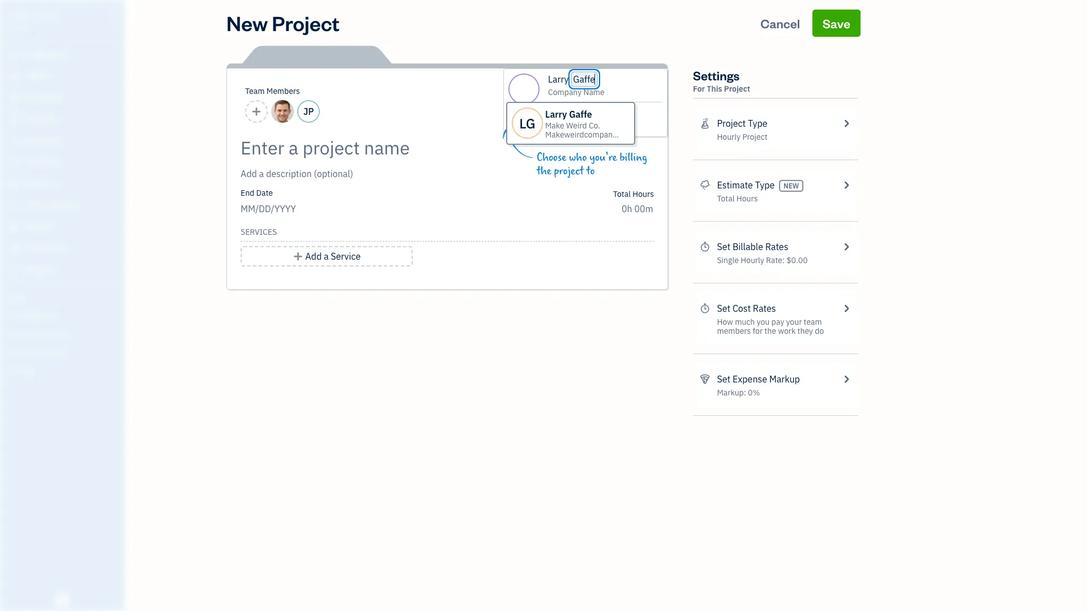 Task type: locate. For each thing, give the bounding box(es) containing it.
0 vertical spatial type
[[748, 118, 768, 129]]

0 horizontal spatial hours
[[633, 189, 654, 199]]

expense image
[[7, 157, 21, 168]]

settings for this project
[[693, 67, 751, 94]]

set cost rates
[[717, 303, 776, 314]]

timer image
[[7, 200, 21, 211]]

1 vertical spatial set
[[717, 303, 731, 314]]

First Name text field
[[548, 74, 569, 85]]

save
[[823, 15, 851, 31]]

turtle
[[9, 10, 41, 22]]

1 horizontal spatial hourly
[[741, 255, 765, 266]]

services
[[241, 227, 277, 237]]

project
[[272, 10, 340, 36], [724, 84, 751, 94], [717, 118, 746, 129], [743, 132, 768, 142]]

single
[[717, 255, 739, 266]]

Project Description text field
[[241, 167, 552, 181]]

hourly
[[717, 132, 741, 142], [741, 255, 765, 266]]

rates up rate
[[766, 241, 789, 253]]

money image
[[7, 222, 21, 233]]

freshbooks image
[[53, 594, 71, 607]]

0%
[[748, 388, 761, 398]]

inc
[[44, 10, 60, 22]]

0 vertical spatial the
[[537, 165, 552, 178]]

type for estimate type
[[756, 180, 775, 191]]

projects image
[[700, 117, 711, 130]]

total hours
[[613, 189, 654, 199], [717, 194, 758, 204]]

2 chevronright image from the top
[[842, 178, 852, 192]]

set up how
[[717, 303, 731, 314]]

set
[[717, 241, 731, 253], [717, 303, 731, 314], [717, 374, 731, 385]]

0 vertical spatial hourly
[[717, 132, 741, 142]]

1 set from the top
[[717, 241, 731, 253]]

1 horizontal spatial the
[[765, 326, 777, 337]]

members
[[717, 326, 751, 337]]

total hours up hourly budget text box
[[613, 189, 654, 199]]

total up hourly budget text box
[[613, 189, 631, 199]]

3 chevronright image from the top
[[842, 240, 852, 254]]

markup
[[770, 374, 800, 385]]

they
[[798, 326, 814, 337]]

cost
[[733, 303, 751, 314]]

end date
[[241, 188, 273, 198]]

total hours down estimate
[[717, 194, 758, 204]]

rates
[[766, 241, 789, 253], [753, 303, 776, 314]]

0 vertical spatial set
[[717, 241, 731, 253]]

billing
[[620, 151, 648, 164]]

hourly project
[[717, 132, 768, 142]]

gaffe
[[569, 109, 592, 120]]

a
[[324, 251, 329, 262]]

rate
[[766, 255, 783, 266]]

estimate image
[[7, 92, 21, 104]]

total down estimate
[[717, 194, 735, 204]]

3 set from the top
[[717, 374, 731, 385]]

type
[[748, 118, 768, 129], [756, 180, 775, 191]]

chevronright image for set cost rates
[[842, 302, 852, 316]]

the
[[537, 165, 552, 178], [765, 326, 777, 337]]

project image
[[7, 178, 21, 190]]

1 vertical spatial hourly
[[741, 255, 765, 266]]

save button
[[813, 10, 861, 37]]

hours
[[633, 189, 654, 199], [737, 194, 758, 204]]

who
[[569, 151, 587, 164]]

4 chevronright image from the top
[[842, 302, 852, 316]]

set expense markup
[[717, 374, 800, 385]]

chart image
[[7, 243, 21, 254]]

hours down estimate type
[[737, 194, 758, 204]]

the inside how much you pay your team members for the work they do
[[765, 326, 777, 337]]

total
[[613, 189, 631, 199], [717, 194, 735, 204]]

makeweirdcompany@weird.co
[[546, 130, 654, 140]]

2 set from the top
[[717, 303, 731, 314]]

rates up "you"
[[753, 303, 776, 314]]

0 vertical spatial rates
[[766, 241, 789, 253]]

estimates image
[[700, 178, 711, 192]]

set for set expense markup
[[717, 374, 731, 385]]

this
[[707, 84, 723, 94]]

1 horizontal spatial total hours
[[717, 194, 758, 204]]

for
[[693, 84, 705, 94]]

the down choose
[[537, 165, 552, 178]]

0 horizontal spatial the
[[537, 165, 552, 178]]

hourly down set billable rates
[[741, 255, 765, 266]]

new
[[784, 182, 799, 190]]

how
[[717, 317, 734, 327]]

1 vertical spatial type
[[756, 180, 775, 191]]

much
[[735, 317, 755, 327]]

set up single
[[717, 241, 731, 253]]

new
[[227, 10, 268, 36]]

expenses image
[[700, 373, 711, 386]]

project
[[554, 165, 584, 178]]

rates for set billable rates
[[766, 241, 789, 253]]

make
[[546, 121, 565, 131]]

set for set cost rates
[[717, 303, 731, 314]]

hours up hourly budget text box
[[633, 189, 654, 199]]

chevronright image for project type
[[842, 117, 852, 130]]

dashboard image
[[7, 49, 21, 61]]

cancel button
[[751, 10, 811, 37]]

set for set billable rates
[[717, 241, 731, 253]]

the right for
[[765, 326, 777, 337]]

set billable rates
[[717, 241, 789, 253]]

to
[[587, 165, 595, 178]]

2 vertical spatial set
[[717, 374, 731, 385]]

hourly down project type
[[717, 132, 741, 142]]

1 vertical spatial rates
[[753, 303, 776, 314]]

1 vertical spatial the
[[765, 326, 777, 337]]

your
[[787, 317, 802, 327]]

type up hourly project
[[748, 118, 768, 129]]

team
[[245, 86, 265, 96]]

1 chevronright image from the top
[[842, 117, 852, 130]]

single hourly rate : $0.00
[[717, 255, 808, 266]]

markup:
[[717, 388, 747, 398]]

payment image
[[7, 135, 21, 147]]

timetracking image
[[700, 302, 711, 316]]

set up the markup:
[[717, 374, 731, 385]]

0 horizontal spatial hourly
[[717, 132, 741, 142]]

timetracking image
[[700, 240, 711, 254]]

Last Name text field
[[573, 74, 596, 85]]

chevronright image
[[842, 117, 852, 130], [842, 178, 852, 192], [842, 240, 852, 254], [842, 302, 852, 316]]

add a service button
[[241, 246, 413, 267]]

0 horizontal spatial total
[[613, 189, 631, 199]]

type left new
[[756, 180, 775, 191]]



Task type: describe. For each thing, give the bounding box(es) containing it.
for
[[753, 326, 763, 337]]

do
[[815, 326, 824, 337]]

pay
[[772, 317, 785, 327]]

co.
[[589, 121, 600, 131]]

add team member image
[[251, 105, 262, 118]]

how much you pay your team members for the work they do
[[717, 317, 824, 337]]

expense
[[733, 374, 768, 385]]

markup: 0%
[[717, 388, 761, 398]]

main element
[[0, 0, 153, 612]]

plus image
[[293, 250, 303, 263]]

the inside choose who you're billing the project to
[[537, 165, 552, 178]]

client image
[[7, 71, 21, 82]]

apps image
[[8, 293, 121, 303]]

larry
[[546, 109, 567, 120]]

Email Address text field
[[565, 107, 617, 117]]

new project
[[227, 10, 340, 36]]

end
[[241, 188, 254, 198]]

End date in  format text field
[[241, 203, 379, 215]]

project type
[[717, 118, 768, 129]]

add a service
[[306, 251, 361, 262]]

add
[[306, 251, 322, 262]]

project inside "settings for this project"
[[724, 84, 751, 94]]

team members
[[245, 86, 300, 96]]

work
[[779, 326, 796, 337]]

bank connections image
[[8, 348, 121, 357]]

:
[[783, 255, 785, 266]]

phone image
[[548, 122, 560, 131]]

0 horizontal spatial total hours
[[613, 189, 654, 199]]

1 horizontal spatial hours
[[737, 194, 758, 204]]

chevronright image
[[842, 373, 852, 386]]

invoice image
[[7, 114, 21, 125]]

estimate
[[717, 180, 753, 191]]

envelope image
[[548, 107, 560, 116]]

lg
[[520, 114, 536, 132]]

report image
[[7, 265, 21, 276]]

you're
[[590, 151, 617, 164]]

type for project type
[[748, 118, 768, 129]]

items and services image
[[8, 330, 121, 339]]

team
[[804, 317, 822, 327]]

Project Name text field
[[241, 137, 552, 159]]

weird
[[566, 121, 587, 131]]

choose
[[537, 151, 567, 164]]

jp
[[303, 106, 314, 117]]

estimate type
[[717, 180, 775, 191]]

owner
[[9, 23, 30, 31]]

members
[[267, 86, 300, 96]]

team members image
[[8, 312, 121, 321]]

Company Name text field
[[548, 87, 606, 97]]

chevronright image for set billable rates
[[842, 240, 852, 254]]

Hourly Budget text field
[[622, 203, 654, 215]]

choose who you're billing the project to
[[537, 151, 648, 178]]

service
[[331, 251, 361, 262]]

rates for set cost rates
[[753, 303, 776, 314]]

you
[[757, 317, 770, 327]]

chevronright image for estimate type
[[842, 178, 852, 192]]

cancel
[[761, 15, 801, 31]]

date
[[256, 188, 273, 198]]

larry gaffe make weird co. makeweirdcompany@weird.co
[[546, 109, 654, 140]]

turtle inc owner
[[9, 10, 60, 31]]

$0.00
[[787, 255, 808, 266]]

billable
[[733, 241, 764, 253]]

settings
[[693, 67, 740, 83]]

1 horizontal spatial total
[[717, 194, 735, 204]]

settings image
[[8, 366, 121, 375]]

Phone Number text field
[[565, 122, 619, 132]]



Task type: vqa. For each thing, say whether or not it's contained in the screenshot.
Single Hourly Rate : $0.00
yes



